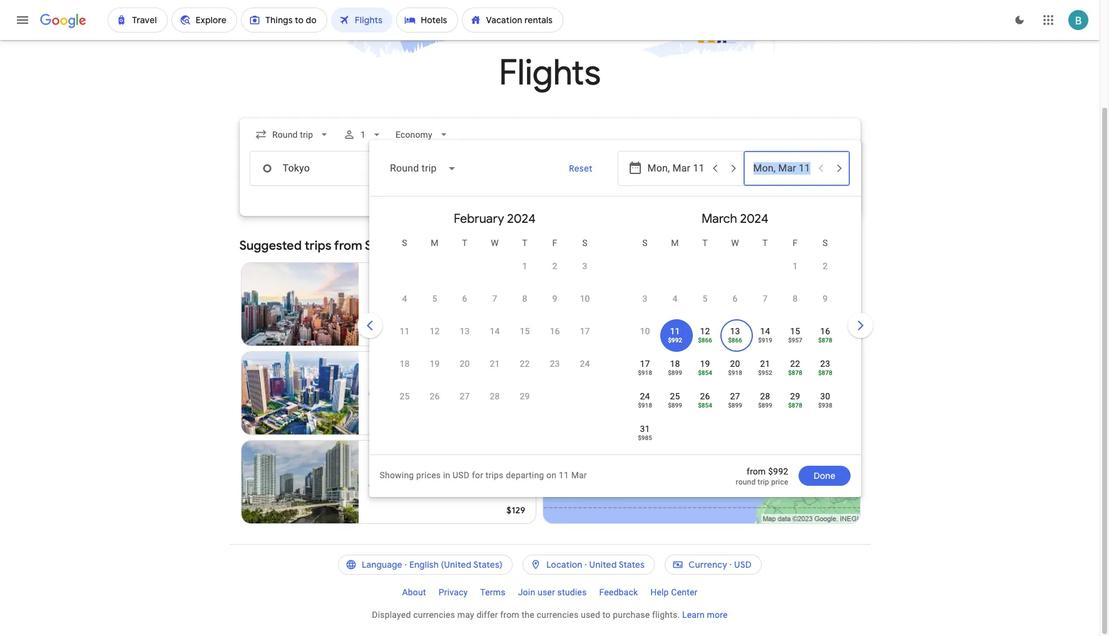 Task type: describe. For each thing, give the bounding box(es) containing it.
20 $918
[[728, 359, 742, 376]]

learn
[[682, 610, 705, 620]]

Return text field
[[753, 152, 811, 185]]

 image inside suggested trips from san francisco 'region'
[[411, 476, 414, 488]]

march 2024
[[702, 211, 769, 227]]

february
[[454, 211, 504, 227]]

, 878 us dollars element for 23
[[818, 369, 833, 376]]

$878 for 16
[[818, 337, 833, 344]]

1 4 button from the left
[[390, 292, 420, 322]]

wed, feb 21 element
[[490, 357, 500, 370]]

$918 for 20
[[728, 369, 742, 376]]

destinations
[[794, 240, 845, 252]]

25 $899
[[668, 391, 682, 409]]

21 $952
[[758, 359, 772, 376]]

fri, mar 1 element
[[793, 260, 798, 272]]

$854 for 19
[[698, 369, 712, 376]]

2 stop from the top
[[391, 477, 409, 487]]

wed, mar 20 element
[[730, 357, 740, 370]]

25 button
[[390, 390, 420, 420]]

29 button
[[510, 390, 540, 420]]

fri, mar 22 element
[[790, 357, 800, 370]]

los
[[369, 362, 385, 374]]

m for march 2024
[[671, 238, 679, 248]]

differ
[[477, 610, 498, 620]]

27 for 27 $899
[[730, 391, 740, 401]]

angeles
[[387, 362, 425, 374]]

$919
[[758, 337, 772, 344]]

, 957 us dollars element
[[788, 337, 802, 344]]

16 $878
[[818, 326, 833, 344]]

main menu image
[[15, 13, 30, 28]]

mon, mar 11, departure date. element
[[670, 325, 680, 337]]

explore destinations button
[[746, 236, 860, 256]]

wed, mar 27 element
[[730, 390, 740, 403]]

row containing 17
[[630, 352, 840, 388]]

english (united states)
[[409, 559, 503, 570]]

8 for fri, mar 8 "element"
[[793, 294, 798, 304]]

1 button for february 2024
[[510, 260, 540, 290]]

feedback
[[599, 587, 638, 597]]

6 for wed, mar 6 "element"
[[733, 294, 738, 304]]

2 inside suggested trips from san francisco 'region'
[[439, 477, 444, 487]]

29 for 29 $878
[[790, 391, 800, 401]]

6 for tue, feb 6 element
[[462, 294, 467, 304]]

12 $866
[[698, 326, 712, 344]]

, 919 us dollars element
[[758, 337, 772, 344]]

46
[[434, 299, 444, 309]]

Flight search field
[[229, 118, 876, 497]]

reset button
[[554, 153, 608, 183]]

, 899 us dollars element for 25
[[668, 402, 682, 409]]

studies
[[558, 587, 587, 597]]

currency
[[689, 559, 727, 570]]

17 button
[[570, 325, 600, 355]]

13 $866
[[728, 326, 742, 344]]

5 for 'mon, feb 5' element
[[432, 294, 437, 304]]

13 for 13
[[460, 326, 470, 336]]

w for february
[[491, 238, 499, 248]]

join
[[518, 587, 535, 597]]

wed, feb 7 element
[[492, 292, 497, 305]]

, 918 us dollars element for 24
[[638, 402, 652, 409]]

sun, feb 11 element
[[400, 325, 410, 337]]

join user studies link
[[512, 582, 593, 602]]

f for february 2024
[[552, 238, 557, 248]]

$992 for 11
[[668, 337, 682, 344]]

, 938 us dollars element
[[818, 402, 833, 409]]

sun, mar 24 element
[[640, 390, 650, 403]]

displayed
[[372, 610, 411, 620]]

fri, feb 16 element
[[550, 325, 560, 337]]

10 button inside february 2024 row group
[[570, 292, 600, 322]]

31 $985
[[638, 424, 652, 441]]

fri, mar 8 element
[[793, 292, 798, 305]]

mon, mar 4 element
[[673, 292, 678, 305]]

tue, mar 26 element
[[700, 390, 710, 403]]

miami
[[369, 451, 397, 463]]

19 $854
[[698, 359, 712, 376]]

price
[[771, 478, 789, 486]]

row containing 3
[[630, 287, 840, 322]]

$878 for 23
[[818, 369, 833, 376]]

18 for 18
[[400, 359, 410, 369]]

sat, feb 17 element
[[580, 325, 590, 337]]

2 s from the left
[[582, 238, 588, 248]]

7 – 13
[[387, 287, 411, 297]]

19 for 19
[[430, 359, 440, 369]]

2 1 stop from the top
[[384, 477, 409, 487]]

24 for 24
[[580, 359, 590, 369]]

2024 for february 2024
[[507, 211, 536, 227]]

21 button
[[480, 357, 510, 388]]

done button
[[799, 461, 850, 491]]

sun, mar 17 element
[[640, 357, 650, 370]]

row containing 18
[[390, 352, 600, 388]]

february 2024
[[454, 211, 536, 227]]

learn more link
[[682, 610, 728, 620]]

9 for sat, mar 9 element
[[823, 294, 828, 304]]

done
[[814, 470, 835, 481]]

to
[[603, 610, 611, 620]]

29 $878
[[788, 391, 802, 409]]

york
[[392, 273, 413, 285]]

displayed currencies may differ from the currencies used to purchase flights. learn more
[[372, 610, 728, 620]]

$899 for 27
[[728, 402, 742, 409]]

, 866 us dollars element for 13
[[728, 337, 742, 344]]

$918 for 17
[[638, 369, 652, 376]]

23 for 23
[[550, 359, 560, 369]]

2 – 11
[[387, 376, 411, 386]]

24 button
[[570, 357, 600, 388]]

23 button
[[540, 357, 570, 388]]

4 s from the left
[[823, 238, 828, 248]]

2 4 button from the left
[[660, 292, 690, 322]]

explore destinations
[[761, 240, 845, 252]]

1 9 button from the left
[[540, 292, 570, 322]]

suggested
[[239, 238, 302, 254]]

$899 for 18
[[668, 369, 682, 376]]

thu, feb 22 element
[[520, 357, 530, 370]]

min for 8 hr 46 min
[[446, 299, 461, 309]]

$938
[[818, 402, 833, 409]]

$957
[[788, 337, 802, 344]]

1 vertical spatial 3 button
[[630, 292, 660, 322]]

center
[[671, 587, 698, 597]]

sat, feb 3 element
[[583, 260, 588, 272]]

2024 for march 2024
[[740, 211, 769, 227]]

15 button
[[510, 325, 540, 355]]

, 918 us dollars element for 17
[[638, 369, 652, 376]]

30 $938
[[818, 391, 833, 409]]

$866 for 12
[[698, 337, 712, 344]]

language
[[362, 559, 402, 570]]

english
[[409, 559, 439, 570]]

miami dec 2 – 9
[[369, 451, 406, 475]]

thu, feb 8 element
[[522, 292, 527, 305]]

suggested trips from san francisco
[[239, 238, 446, 254]]

10 for sun, mar 10 element
[[640, 326, 650, 336]]

7 for wed, feb 7 element
[[492, 294, 497, 304]]

wed, mar 13 element
[[730, 325, 740, 337]]

grid inside flight search field
[[375, 202, 855, 462]]

thu, feb 15 element
[[520, 325, 530, 337]]

mon, mar 18 element
[[670, 357, 680, 370]]

f for march 2024
[[793, 238, 798, 248]]

(united
[[441, 559, 472, 570]]

for
[[472, 470, 483, 480]]

24 for 24 $918
[[640, 391, 650, 401]]

the
[[522, 610, 534, 620]]

25 for 25 $899
[[670, 391, 680, 401]]

united states
[[589, 559, 645, 570]]

sun, mar 3 element
[[643, 292, 648, 305]]

22 for 22
[[520, 359, 530, 369]]

8 for thu, feb 8 element
[[522, 294, 527, 304]]

$952
[[758, 369, 772, 376]]

jetblue image
[[369, 388, 379, 398]]

1 button for march 2024
[[780, 260, 810, 290]]

thu, mar 14 element
[[760, 325, 770, 337]]

row containing 4
[[390, 287, 600, 322]]

6 button inside february 2024 row group
[[450, 292, 480, 322]]

, 899 us dollars element for 18
[[668, 369, 682, 376]]

1 currencies from the left
[[413, 610, 455, 620]]

$129
[[507, 505, 526, 516]]

states)
[[473, 559, 503, 570]]

, 878 us dollars element for 22
[[788, 369, 802, 376]]

, 918 us dollars element for 20
[[728, 369, 742, 376]]

3 for sat, feb 3 element
[[583, 261, 588, 271]]

states
[[619, 559, 645, 570]]

m for february 2024
[[431, 238, 439, 248]]

dec inside miami dec 2 – 9
[[369, 465, 384, 475]]

february 2024 row group
[[375, 202, 615, 449]]

7 for thu, mar 7 'element'
[[763, 294, 768, 304]]

from inside from $992 round trip price
[[747, 466, 766, 476]]

$899 for 25
[[668, 402, 682, 409]]

2 8 button from the left
[[780, 292, 810, 322]]

$854 for 26
[[698, 402, 712, 409]]

trips inside flight search field
[[486, 470, 504, 480]]

sat, mar 23 element
[[820, 357, 830, 370]]

1 8 button from the left
[[510, 292, 540, 322]]

3 for sun, mar 3 element
[[643, 294, 648, 304]]

11 for 11
[[400, 326, 410, 336]]

8 hr 46 min
[[416, 299, 461, 309]]

trips inside 'region'
[[305, 238, 331, 254]]

$878 for 29
[[788, 402, 802, 409]]

1 t from the left
[[462, 238, 468, 248]]

19 button
[[420, 357, 450, 388]]

row containing 24
[[630, 384, 840, 420]]

20 button
[[450, 357, 480, 388]]

28 button
[[480, 390, 510, 420]]

mar
[[571, 470, 587, 480]]

tue, feb 27 element
[[460, 390, 470, 403]]

on
[[547, 470, 557, 480]]

, 899 us dollars element for 27
[[728, 402, 742, 409]]

14 for 14
[[490, 326, 500, 336]]

1 hr 25 min
[[426, 388, 471, 398]]

showing
[[380, 470, 414, 480]]

explore
[[761, 240, 792, 252]]

26 $854
[[698, 391, 712, 409]]

2 button for february 2024
[[540, 260, 570, 290]]

hr for 8
[[424, 299, 432, 309]]

w for march
[[731, 238, 739, 248]]

1 stop from the top
[[391, 299, 409, 309]]

27 button
[[450, 390, 480, 420]]

tue, feb 20 element
[[460, 357, 470, 370]]

Departure text field
[[648, 152, 705, 185]]

14 button
[[480, 325, 510, 355]]



Task type: locate. For each thing, give the bounding box(es) containing it.
25 for 25
[[400, 391, 410, 401]]

4 button
[[390, 292, 420, 322], [660, 292, 690, 322]]

2 28 from the left
[[760, 391, 770, 401]]

0 vertical spatial 1 stop
[[384, 299, 409, 309]]

1 14 from the left
[[490, 326, 500, 336]]

5 inside march 2024 row group
[[703, 294, 708, 304]]

17 for 17 $918
[[640, 359, 650, 369]]

26 inside 26 $854
[[700, 391, 710, 401]]

1 2 button from the left
[[540, 260, 570, 290]]

3 left mon, mar 4 element
[[643, 294, 648, 304]]

tue, feb 13 element
[[460, 325, 470, 337]]

6 inside february 2024 row group
[[462, 294, 467, 304]]

13 for 13 $866
[[730, 326, 740, 336]]

, 899 us dollars element right 26 $854
[[728, 402, 742, 409]]

$992 inside from $992 round trip price
[[768, 466, 789, 476]]

28 inside button
[[490, 391, 500, 401]]

9 button up fri, feb 16 element
[[540, 292, 570, 322]]

san
[[365, 238, 386, 254]]

, 899 us dollars element for 28
[[758, 402, 772, 409]]

1 horizontal spatial 11
[[559, 470, 569, 480]]

29 inside 29 $878
[[790, 391, 800, 401]]

1 horizontal spatial 2
[[552, 261, 558, 271]]

, 854 us dollars element for 26
[[698, 402, 712, 409]]

21 for 21 $952
[[760, 359, 770, 369]]

new
[[369, 273, 390, 285]]

3 button up sun, mar 10 element
[[630, 292, 660, 322]]

19 for 19 $854
[[700, 359, 710, 369]]

1 vertical spatial 10
[[640, 326, 650, 336]]

13 inside 13 $866
[[730, 326, 740, 336]]

0 horizontal spatial 18
[[400, 359, 410, 369]]

1 horizontal spatial 18
[[670, 359, 680, 369]]

stop
[[391, 299, 409, 309], [391, 477, 409, 487]]

hr for 10
[[429, 477, 437, 487]]

20 inside 20 $918
[[730, 359, 740, 369]]

4 button up sun, feb 11 element
[[390, 292, 420, 322]]

2024 right february
[[507, 211, 536, 227]]

28 down 21 button
[[490, 391, 500, 401]]

17 $918
[[638, 359, 652, 376]]

0 vertical spatial min
[[446, 299, 461, 309]]

22 down , 957 us dollars element
[[790, 359, 800, 369]]

0 horizontal spatial 3
[[583, 261, 588, 271]]

3 t from the left
[[703, 238, 708, 248]]

2 5 from the left
[[703, 294, 708, 304]]

31
[[640, 424, 650, 434]]

22 down 15 button at the left bottom
[[520, 359, 530, 369]]

11 inside button
[[400, 326, 410, 336]]

0 horizontal spatial 7 button
[[480, 292, 510, 322]]

2 button for march 2024
[[810, 260, 840, 290]]

thu, feb 1 element
[[522, 260, 527, 272]]

2 horizontal spatial 11
[[670, 326, 680, 336]]

21 down 14 button
[[490, 359, 500, 369]]

sun, mar 10 element
[[640, 325, 650, 337]]

1 vertical spatial stop
[[391, 477, 409, 487]]

9 inside february 2024 row group
[[552, 294, 558, 304]]

18 up 2 – 11 in the bottom of the page
[[400, 359, 410, 369]]

$918
[[638, 369, 652, 376], [728, 369, 742, 376], [638, 402, 652, 409]]

round
[[736, 478, 756, 486]]

9 right fri, mar 8 "element"
[[823, 294, 828, 304]]

may
[[457, 610, 474, 620]]

1 6 from the left
[[462, 294, 467, 304]]

2 7 button from the left
[[750, 292, 780, 322]]

wed, feb 28 element
[[490, 390, 500, 403]]

t down march
[[703, 238, 708, 248]]

16 inside 16 $878
[[820, 326, 830, 336]]

fri, feb 23 element
[[550, 357, 560, 370]]

23 down 16 button
[[550, 359, 560, 369]]

1 f from the left
[[552, 238, 557, 248]]

23 inside the 23 $878
[[820, 359, 830, 369]]

about link
[[396, 582, 432, 602]]

$878 for 22
[[788, 369, 802, 376]]

2 button
[[540, 260, 570, 290], [810, 260, 840, 290]]

1 w from the left
[[491, 238, 499, 248]]

f up fri, feb 2 element
[[552, 238, 557, 248]]

17 inside button
[[580, 326, 590, 336]]

, 878 us dollars element up fri, mar 29 element
[[788, 369, 802, 376]]

$992 up 'price'
[[768, 466, 789, 476]]

sat, feb 24 element
[[580, 357, 590, 370]]

10
[[580, 294, 590, 304], [640, 326, 650, 336], [416, 477, 426, 487]]

$918 for 24
[[638, 402, 652, 409]]

2 horizontal spatial 8
[[793, 294, 798, 304]]

grid
[[375, 202, 855, 462]]

1 stop
[[384, 299, 409, 309], [384, 477, 409, 487]]

1 horizontal spatial 6
[[733, 294, 738, 304]]

0 horizontal spatial 19
[[430, 359, 440, 369]]

more
[[707, 610, 728, 620]]

2 vertical spatial from
[[500, 610, 519, 620]]

21 inside 21 $952
[[760, 359, 770, 369]]

2 m from the left
[[671, 238, 679, 248]]

0 horizontal spatial w
[[491, 238, 499, 248]]

w inside february 2024 row group
[[491, 238, 499, 248]]

9
[[552, 294, 558, 304], [823, 294, 828, 304]]

, 918 us dollars element up 31 on the right bottom of page
[[638, 402, 652, 409]]

1 stop down the 7 – 13
[[384, 299, 409, 309]]

3 inside february 2024 row group
[[583, 261, 588, 271]]

w
[[491, 238, 499, 248], [731, 238, 739, 248]]

march 2024 row group
[[615, 202, 855, 453]]

4 for mon, mar 4 element
[[673, 294, 678, 304]]

2 13 from the left
[[730, 326, 740, 336]]

usd inside flight search field
[[453, 470, 470, 480]]

help center
[[651, 587, 698, 597]]

1 horizontal spatial from
[[500, 610, 519, 620]]

2 20 from the left
[[730, 359, 740, 369]]

0 horizontal spatial 12
[[430, 326, 440, 336]]

from left the
[[500, 610, 519, 620]]

2 6 button from the left
[[720, 292, 750, 322]]

18
[[400, 359, 410, 369], [670, 359, 680, 369]]

sun, feb 18 element
[[400, 357, 410, 370]]

new york
[[369, 273, 413, 285]]

2 15 from the left
[[790, 326, 800, 336]]

11 for 11 $992
[[670, 326, 680, 336]]

0 horizontal spatial 5 button
[[420, 292, 450, 322]]

0 vertical spatial trips
[[305, 238, 331, 254]]

2 $866 from the left
[[728, 337, 742, 344]]

$866
[[698, 337, 712, 344], [728, 337, 742, 344]]

, 854 us dollars element for 19
[[698, 369, 712, 376]]

13 button
[[450, 325, 480, 355]]

15 for 15
[[520, 326, 530, 336]]

2 horizontal spatial from
[[747, 466, 766, 476]]

21 inside button
[[490, 359, 500, 369]]

thu, mar 7 element
[[763, 292, 768, 305]]

, 854 us dollars element
[[698, 369, 712, 376], [698, 402, 712, 409]]

5 button inside march 2024 row group
[[690, 292, 720, 322]]

1 horizontal spatial 20
[[730, 359, 740, 369]]

1 12 from the left
[[430, 326, 440, 336]]

20 inside button
[[460, 359, 470, 369]]

1 horizontal spatial 10 button
[[630, 325, 660, 355]]

0 horizontal spatial from
[[334, 238, 362, 254]]

1 button up fri, mar 8 "element"
[[780, 260, 810, 290]]

0 horizontal spatial 17
[[580, 326, 590, 336]]

10 button
[[570, 292, 600, 322], [630, 325, 660, 355]]

thu, feb 29 element
[[520, 390, 530, 403]]

0 horizontal spatial 2 button
[[540, 260, 570, 290]]

None text field
[[249, 151, 426, 186]]

26 down 19 $854 on the bottom right of the page
[[700, 391, 710, 401]]

16 for 16 $878
[[820, 326, 830, 336]]

26 for 26 $854
[[700, 391, 710, 401]]

2 , 854 us dollars element from the top
[[698, 402, 712, 409]]

10 for sat, feb 10 element
[[580, 294, 590, 304]]

1 horizontal spatial 9
[[823, 294, 828, 304]]

1 6 button from the left
[[450, 292, 480, 322]]

1 horizontal spatial 4
[[673, 294, 678, 304]]

used
[[581, 610, 600, 620]]

8
[[522, 294, 527, 304], [793, 294, 798, 304], [416, 299, 421, 309]]

stop down the 7 – 13
[[391, 299, 409, 309]]

7 inside march 2024 row group
[[763, 294, 768, 304]]

2 4 from the left
[[673, 294, 678, 304]]

f inside march 2024 row group
[[793, 238, 798, 248]]

sat, feb 10 element
[[580, 292, 590, 305]]

3 s from the left
[[642, 238, 648, 248]]

$878 up 30
[[818, 369, 833, 376]]

13 inside button
[[460, 326, 470, 336]]

0 horizontal spatial 22
[[520, 359, 530, 369]]

wed, mar 6 element
[[733, 292, 738, 305]]

s up sat, mar 2 element
[[823, 238, 828, 248]]

location
[[546, 559, 583, 570]]

1 vertical spatial trips
[[486, 470, 504, 480]]

20 down 13 $866 at the bottom right of page
[[730, 359, 740, 369]]

1 7 button from the left
[[480, 292, 510, 322]]

1 horizontal spatial 3 button
[[630, 292, 660, 322]]

0 horizontal spatial 13
[[460, 326, 470, 336]]

1 1 stop from the top
[[384, 299, 409, 309]]

1 13 from the left
[[460, 326, 470, 336]]

1 horizontal spatial 28
[[760, 391, 770, 401]]

$854 up tue, mar 26 "element"
[[698, 369, 712, 376]]

16 inside button
[[550, 326, 560, 336]]

reset
[[569, 163, 593, 174]]

2 9 from the left
[[823, 294, 828, 304]]

min
[[446, 299, 461, 309], [456, 388, 471, 398], [446, 477, 461, 487]]

1 horizontal spatial $992
[[768, 466, 789, 476]]

trips
[[305, 238, 331, 254], [486, 470, 504, 480]]

1 vertical spatial from
[[747, 466, 766, 476]]

8 left fri, feb 9 'element'
[[522, 294, 527, 304]]

0 horizontal spatial 2024
[[507, 211, 536, 227]]

2 19 from the left
[[700, 359, 710, 369]]

2024 inside march 2024 row group
[[740, 211, 769, 227]]

8 inside february 2024 row group
[[522, 294, 527, 304]]

2 29 from the left
[[790, 391, 800, 401]]

6 button up tue, feb 13 element
[[450, 292, 480, 322]]

dec 7 – 13
[[369, 287, 411, 297]]

1 7 from the left
[[492, 294, 497, 304]]

10 right fri, feb 9 'element'
[[580, 294, 590, 304]]

2 26 from the left
[[700, 391, 710, 401]]

28
[[490, 391, 500, 401], [760, 391, 770, 401]]

19 inside 19 $854
[[700, 359, 710, 369]]

1 horizontal spatial 27
[[730, 391, 740, 401]]

0 horizontal spatial 24
[[580, 359, 590, 369]]

2 vertical spatial min
[[446, 477, 461, 487]]

, 866 us dollars element up wed, mar 20 element
[[728, 337, 742, 344]]

1 22 from the left
[[520, 359, 530, 369]]

in
[[443, 470, 450, 480]]

f inside february 2024 row group
[[552, 238, 557, 248]]

14 up , 919 us dollars element
[[760, 326, 770, 336]]

0 horizontal spatial $992
[[668, 337, 682, 344]]

sat, mar 16 element
[[820, 325, 830, 337]]

15
[[520, 326, 530, 336], [790, 326, 800, 336]]

1 15 from the left
[[520, 326, 530, 336]]

from
[[334, 238, 362, 254], [747, 466, 766, 476], [500, 610, 519, 620]]

6 button up wed, mar 13 element
[[720, 292, 750, 322]]

15 inside button
[[520, 326, 530, 336]]

8 button up fri, mar 15 element
[[780, 292, 810, 322]]

13 right tue, mar 12 element
[[730, 326, 740, 336]]

fri, feb 9 element
[[552, 292, 558, 305]]

12 inside 12 $866
[[700, 326, 710, 336]]

2 21 from the left
[[760, 359, 770, 369]]

2 16 from the left
[[820, 326, 830, 336]]

2 dec from the top
[[369, 376, 384, 386]]

1 horizontal spatial 25
[[443, 388, 453, 398]]

$992 inside row
[[668, 337, 682, 344]]

2 18 from the left
[[670, 359, 680, 369]]

18 inside 18 $899
[[670, 359, 680, 369]]

0 horizontal spatial 27
[[460, 391, 470, 401]]

fri, mar 15 element
[[790, 325, 800, 337]]

, 878 us dollars element for 16
[[818, 337, 833, 344]]

tue, mar 19 element
[[700, 357, 710, 370]]

trips right the suggested
[[305, 238, 331, 254]]

11 left mon, feb 12 element
[[400, 326, 410, 336]]

Departure text field
[[648, 152, 705, 185]]

thu, mar 21 element
[[760, 357, 770, 370]]

17 for 17
[[580, 326, 590, 336]]

16 for 16
[[550, 326, 560, 336]]

19 inside '19' button
[[430, 359, 440, 369]]

$866 up wed, mar 20 element
[[728, 337, 742, 344]]

tue, feb 6 element
[[462, 292, 467, 305]]

1 horizontal spatial 23
[[820, 359, 830, 369]]

4 for sun, feb 4 element
[[402, 294, 407, 304]]

2 horizontal spatial 10
[[640, 326, 650, 336]]

14 inside button
[[490, 326, 500, 336]]

fri, feb 2 element
[[552, 260, 558, 272]]

0 horizontal spatial 1 button
[[510, 260, 540, 290]]

10 button up sat, feb 17 element
[[570, 292, 600, 322]]

$899 for 28
[[758, 402, 772, 409]]

2 f from the left
[[793, 238, 798, 248]]

28 for 28 $899
[[760, 391, 770, 401]]

24 inside 24 button
[[580, 359, 590, 369]]

6 button
[[450, 292, 480, 322], [720, 292, 750, 322]]

22 button
[[510, 357, 540, 388]]

2 left sat, feb 3 element
[[552, 261, 558, 271]]

, 899 us dollars element right 27 $899
[[758, 402, 772, 409]]

24 down 17 $918
[[640, 391, 650, 401]]

17 inside 17 $918
[[640, 359, 650, 369]]

2024 right march
[[740, 211, 769, 227]]

1 21 from the left
[[490, 359, 500, 369]]

0 horizontal spatial , 866 us dollars element
[[698, 337, 712, 344]]

0 horizontal spatial 23
[[550, 359, 560, 369]]

prices
[[416, 470, 441, 480]]

0 horizontal spatial 5
[[432, 294, 437, 304]]

22
[[520, 359, 530, 369], [790, 359, 800, 369]]

thu, mar 28 element
[[760, 390, 770, 403]]

1 horizontal spatial 3
[[643, 294, 648, 304]]

14 left $175
[[490, 326, 500, 336]]

sat, mar 30 element
[[820, 390, 830, 403]]

1 s from the left
[[402, 238, 407, 248]]

dec
[[369, 287, 384, 297], [369, 376, 384, 386], [369, 465, 384, 475]]

24
[[580, 359, 590, 369], [640, 391, 650, 401]]

1 horizontal spatial 29
[[790, 391, 800, 401]]

10 inside suggested trips from san francisco 'region'
[[416, 477, 426, 487]]

8 button up thu, feb 15 element
[[510, 292, 540, 322]]

9 inside march 2024 row group
[[823, 294, 828, 304]]

hr left in
[[429, 477, 437, 487]]

11 up , 992 us dollars element
[[670, 326, 680, 336]]

mon, feb 5 element
[[432, 292, 437, 305]]

25 right mon, feb 26 element at the bottom left
[[443, 388, 453, 398]]

1 18 from the left
[[400, 359, 410, 369]]

26 for 26
[[430, 391, 440, 401]]

0 horizontal spatial 3 button
[[570, 260, 600, 290]]

currencies down join user studies
[[537, 610, 579, 620]]

1 vertical spatial $992
[[768, 466, 789, 476]]

12 button
[[420, 325, 450, 355]]

2 horizontal spatial 2
[[823, 261, 828, 271]]

1 5 button from the left
[[420, 292, 450, 322]]

$918 up sun, mar 24 "element"
[[638, 369, 652, 376]]

terms
[[480, 587, 506, 597]]

20 down 13 button
[[460, 359, 470, 369]]

dec up the frontier image
[[369, 465, 384, 475]]

2 1 button from the left
[[780, 260, 810, 290]]

0 horizontal spatial 10 button
[[570, 292, 600, 322]]

$899 left 26 $854
[[668, 402, 682, 409]]

19 down 12 button
[[430, 359, 440, 369]]

1 vertical spatial 17
[[640, 359, 650, 369]]

2 , 866 us dollars element from the left
[[728, 337, 742, 344]]

1 button
[[510, 260, 540, 290], [780, 260, 810, 290]]

usd
[[453, 470, 470, 480], [734, 559, 752, 570]]

from inside 'region'
[[334, 238, 362, 254]]

12 for 12 $866
[[700, 326, 710, 336]]

1 $866 from the left
[[698, 337, 712, 344]]

2 $854 from the top
[[698, 402, 712, 409]]

1 horizontal spatial 26
[[700, 391, 710, 401]]

mon, feb 12 element
[[430, 325, 440, 337]]

, 985 us dollars element
[[638, 434, 652, 441]]

1 horizontal spatial usd
[[734, 559, 752, 570]]

0 horizontal spatial 9
[[552, 294, 558, 304]]

1 horizontal spatial 5
[[703, 294, 708, 304]]

frontier image
[[369, 477, 379, 487]]

2 2024 from the left
[[740, 211, 769, 227]]

1 horizontal spatial trips
[[486, 470, 504, 480]]

join user studies
[[518, 587, 587, 597]]

2 for february 2024
[[552, 261, 558, 271]]

10 inside february 2024 row group
[[580, 294, 590, 304]]

1 4 from the left
[[402, 294, 407, 304]]

10 for 10 hr 2 min
[[416, 477, 426, 487]]

1 horizontal spatial 14
[[760, 326, 770, 336]]

10 button up 'sun, mar 17' element
[[630, 325, 660, 355]]

hr for 1
[[433, 388, 441, 398]]

tue, mar 12 element
[[700, 325, 710, 337]]

0 horizontal spatial 6 button
[[450, 292, 480, 322]]

25
[[443, 388, 453, 398], [400, 391, 410, 401], [670, 391, 680, 401]]

0 vertical spatial 10 button
[[570, 292, 600, 322]]

0 horizontal spatial m
[[431, 238, 439, 248]]

sun, feb 4 element
[[402, 292, 407, 305]]

1 horizontal spatial 8
[[522, 294, 527, 304]]

$918 up wed, mar 27 element on the right
[[728, 369, 742, 376]]

27 down 20 button
[[460, 391, 470, 401]]

6 button inside march 2024 row group
[[720, 292, 750, 322]]

0 vertical spatial hr
[[424, 299, 432, 309]]

17 right fri, feb 16 element
[[580, 326, 590, 336]]

20 for 20
[[460, 359, 470, 369]]

1 inside popup button
[[360, 130, 366, 140]]

12 inside 12 button
[[430, 326, 440, 336]]

22 inside 22 $878
[[790, 359, 800, 369]]

$866 for 13
[[728, 337, 742, 344]]

3 button
[[570, 260, 600, 290], [630, 292, 660, 322]]

2024 inside february 2024 row group
[[507, 211, 536, 227]]

$992 for from $992
[[768, 466, 789, 476]]

nonstop
[[384, 388, 418, 398]]

s right san
[[402, 238, 407, 248]]

1 26 from the left
[[430, 391, 440, 401]]

row containing 10
[[630, 319, 840, 355]]

27 for 27
[[460, 391, 470, 401]]

1 inside march 2024 row group
[[793, 261, 798, 271]]

25 inside suggested trips from san francisco 'region'
[[443, 388, 453, 398]]

, 952 us dollars element
[[758, 369, 772, 376]]

1 , 854 us dollars element from the top
[[698, 369, 712, 376]]

s up sun, mar 3 element
[[642, 238, 648, 248]]

1 20 from the left
[[460, 359, 470, 369]]

1 $854 from the top
[[698, 369, 712, 376]]

0 horizontal spatial 4
[[402, 294, 407, 304]]

1 m from the left
[[431, 238, 439, 248]]

0 horizontal spatial f
[[552, 238, 557, 248]]

6
[[462, 294, 467, 304], [733, 294, 738, 304]]

1 button
[[338, 120, 388, 150]]

5 right mon, mar 4 element
[[703, 294, 708, 304]]

1 horizontal spatial 2 button
[[810, 260, 840, 290]]

15 up , 957 us dollars element
[[790, 326, 800, 336]]

1 5 from the left
[[432, 294, 437, 304]]

1 29 from the left
[[520, 391, 530, 401]]

0 vertical spatial 10
[[580, 294, 590, 304]]

1 16 from the left
[[550, 326, 560, 336]]

8 inside suggested trips from san francisco 'region'
[[416, 299, 421, 309]]

11 $992
[[668, 326, 682, 344]]

9 button
[[540, 292, 570, 322], [810, 292, 840, 322]]

18 button
[[390, 357, 420, 388]]

7 button up wed, feb 14 element
[[480, 292, 510, 322]]

previous image
[[355, 311, 385, 341]]

1 horizontal spatial 10
[[580, 294, 590, 304]]

min for 10 hr 2 min
[[446, 477, 461, 487]]

2 w from the left
[[731, 238, 739, 248]]

1 dec from the top
[[369, 287, 384, 297]]

7 right tue, feb 6 element
[[492, 294, 497, 304]]

0 horizontal spatial 26
[[430, 391, 440, 401]]

27 inside button
[[460, 391, 470, 401]]

mon, mar 25 element
[[670, 390, 680, 403]]

1 23 from the left
[[550, 359, 560, 369]]

change appearance image
[[1005, 5, 1035, 35]]

sun, feb 25 element
[[400, 390, 410, 403]]

from left san
[[334, 238, 362, 254]]

26 inside "button"
[[430, 391, 440, 401]]

sun, mar 31 element
[[640, 423, 650, 435]]

23 for 23 $878
[[820, 359, 830, 369]]

about
[[402, 587, 426, 597]]

1 1 button from the left
[[510, 260, 540, 290]]

los angeles dec 2 – 11
[[369, 362, 425, 386]]

$878 up sat, mar 23 element
[[818, 337, 833, 344]]

help center link
[[644, 582, 704, 602]]

1 horizontal spatial 9 button
[[810, 292, 840, 322]]

0 horizontal spatial currencies
[[413, 610, 455, 620]]

$899 up mon, mar 25 element
[[668, 369, 682, 376]]

m up mon, mar 4 element
[[671, 238, 679, 248]]

1 vertical spatial hr
[[433, 388, 441, 398]]

175 US dollars text field
[[507, 327, 526, 338]]

23
[[550, 359, 560, 369], [820, 359, 830, 369]]

14 for 14 $919
[[760, 326, 770, 336]]

14 inside 14 $919
[[760, 326, 770, 336]]

15 for 15 $957
[[790, 326, 800, 336]]

22 inside button
[[520, 359, 530, 369]]

, 878 us dollars element
[[818, 337, 833, 344], [788, 369, 802, 376], [818, 369, 833, 376], [788, 402, 802, 409]]

1 9 from the left
[[552, 294, 558, 304]]

27 $899
[[728, 391, 742, 409]]

1 horizontal spatial 5 button
[[690, 292, 720, 322]]

t down february
[[462, 238, 468, 248]]

5 inside february 2024 row group
[[432, 294, 437, 304]]

trip
[[758, 478, 769, 486]]

1 horizontal spatial 7 button
[[750, 292, 780, 322]]

2 6 from the left
[[733, 294, 738, 304]]

0 horizontal spatial 20
[[460, 359, 470, 369]]

1 27 from the left
[[460, 391, 470, 401]]

, 899 us dollars element
[[668, 369, 682, 376], [668, 402, 682, 409], [728, 402, 742, 409], [758, 402, 772, 409]]

17 left mon, mar 18 element
[[640, 359, 650, 369]]

2 for march 2024
[[823, 261, 828, 271]]

0 horizontal spatial 4 button
[[390, 292, 420, 322]]

wed, feb 14 element
[[490, 325, 500, 337]]

$992 up mon, mar 18 element
[[668, 337, 682, 344]]

24 inside 24 $918
[[640, 391, 650, 401]]

terms link
[[474, 582, 512, 602]]

help
[[651, 587, 669, 597]]

m inside february 2024 row group
[[431, 238, 439, 248]]

10 right showing
[[416, 477, 426, 487]]

2 27 from the left
[[730, 391, 740, 401]]

2 5 button from the left
[[690, 292, 720, 322]]

None field
[[249, 123, 335, 146], [391, 123, 455, 146], [380, 153, 466, 183], [249, 123, 335, 146], [391, 123, 455, 146], [380, 153, 466, 183]]

1 horizontal spatial 19
[[700, 359, 710, 369]]

15 right wed, feb 14 element
[[520, 326, 530, 336]]

feedback link
[[593, 582, 644, 602]]

sat, mar 2 element
[[823, 260, 828, 272]]

united
[[589, 559, 617, 570]]

16 button
[[540, 325, 570, 355]]

flights
[[499, 51, 601, 95]]

25 inside '25 $899'
[[670, 391, 680, 401]]

, 866 us dollars element
[[698, 337, 712, 344], [728, 337, 742, 344]]

22 $878
[[788, 359, 802, 376]]

1 2024 from the left
[[507, 211, 536, 227]]

sat, mar 9 element
[[823, 292, 828, 305]]

, 854 us dollars element right '25 $899'
[[698, 402, 712, 409]]

3 inside march 2024 row group
[[643, 294, 648, 304]]

t down march 2024
[[763, 238, 768, 248]]

129 US dollars text field
[[507, 505, 526, 516]]

trips right for
[[486, 470, 504, 480]]

2 12 from the left
[[700, 326, 710, 336]]

28 $899
[[758, 391, 772, 409]]

21 for 21
[[490, 359, 500, 369]]

0 horizontal spatial 11
[[400, 326, 410, 336]]

21
[[490, 359, 500, 369], [760, 359, 770, 369]]

Return text field
[[753, 152, 811, 185]]

1 horizontal spatial 16
[[820, 326, 830, 336]]

2 9 button from the left
[[810, 292, 840, 322]]

9 for fri, feb 9 'element'
[[552, 294, 558, 304]]

18 for 18 $899
[[670, 359, 680, 369]]

1 , 866 us dollars element from the left
[[698, 337, 712, 344]]

1 vertical spatial $854
[[698, 402, 712, 409]]

9 button up sat, mar 16 element
[[810, 292, 840, 322]]

$854 right '25 $899'
[[698, 402, 712, 409]]

stop down 2 – 9 at left
[[391, 477, 409, 487]]

6 right 46
[[462, 294, 467, 304]]

2 22 from the left
[[790, 359, 800, 369]]

8 for 8 hr 46 min
[[416, 299, 421, 309]]

6 inside march 2024 row group
[[733, 294, 738, 304]]

21 up , 952 us dollars element
[[760, 359, 770, 369]]

0 vertical spatial 3 button
[[570, 260, 600, 290]]

3 dec from the top
[[369, 465, 384, 475]]

, 918 us dollars element
[[638, 369, 652, 376], [728, 369, 742, 376], [638, 402, 652, 409]]

10 button inside march 2024 row group
[[630, 325, 660, 355]]

5 for tue, mar 5 element
[[703, 294, 708, 304]]

1 vertical spatial 1 stop
[[384, 477, 409, 487]]

min for 1 hr 25 min
[[456, 388, 471, 398]]

8 inside march 2024 row group
[[793, 294, 798, 304]]

0 horizontal spatial 29
[[520, 391, 530, 401]]

8 right thu, mar 7 'element'
[[793, 294, 798, 304]]

27 inside 27 $899
[[730, 391, 740, 401]]

next image
[[845, 311, 876, 341]]

1 horizontal spatial 2024
[[740, 211, 769, 227]]

23 inside button
[[550, 359, 560, 369]]

, 878 us dollars element for 29
[[788, 402, 802, 409]]

2 t from the left
[[522, 238, 528, 248]]

24 $918
[[638, 391, 652, 409]]

fri, mar 29 element
[[790, 390, 800, 403]]

3 button up sat, feb 10 element
[[570, 260, 600, 290]]

14 $919
[[758, 326, 772, 344]]

1 horizontal spatial 21
[[760, 359, 770, 369]]

2 7 from the left
[[763, 294, 768, 304]]

$878
[[818, 337, 833, 344], [788, 369, 802, 376], [818, 369, 833, 376], [788, 402, 802, 409]]

0 horizontal spatial 2
[[439, 477, 444, 487]]

25 inside button
[[400, 391, 410, 401]]

0 horizontal spatial trips
[[305, 238, 331, 254]]

12 left wed, mar 13 element
[[700, 326, 710, 336]]

1 vertical spatial dec
[[369, 376, 384, 386]]

27 down 20 $918
[[730, 391, 740, 401]]

grid containing february 2024
[[375, 202, 855, 462]]

0 vertical spatial usd
[[453, 470, 470, 480]]

1 horizontal spatial f
[[793, 238, 798, 248]]

15 inside 15 $957
[[790, 326, 800, 336]]

28 for 28
[[490, 391, 500, 401]]

5 right sun, feb 4 element
[[432, 294, 437, 304]]

2 currencies from the left
[[537, 610, 579, 620]]

t
[[462, 238, 468, 248], [522, 238, 528, 248], [703, 238, 708, 248], [763, 238, 768, 248]]

tue, mar 5 element
[[703, 292, 708, 305]]

$878 left ", 938 us dollars" 'element'
[[788, 402, 802, 409]]

row
[[510, 249, 600, 290], [780, 249, 840, 290], [390, 287, 600, 322], [630, 287, 840, 322], [390, 319, 600, 355], [630, 319, 840, 355], [390, 352, 600, 388], [630, 352, 840, 388], [390, 384, 540, 420], [630, 384, 840, 420]]

row containing 11
[[390, 319, 600, 355]]

10 hr 2 min
[[416, 477, 461, 487]]

, 992 us dollars element
[[668, 337, 682, 344]]

11 button
[[390, 325, 420, 355]]

0 vertical spatial 17
[[580, 326, 590, 336]]

hr down '19' button
[[433, 388, 441, 398]]

20 for 20 $918
[[730, 359, 740, 369]]

5 button
[[420, 292, 450, 322], [690, 292, 720, 322]]

29 for 29
[[520, 391, 530, 401]]

11 inside 11 $992
[[670, 326, 680, 336]]

12 for 12
[[430, 326, 440, 336]]

7 inside february 2024 row group
[[492, 294, 497, 304]]

15 $957
[[788, 326, 802, 344]]

2 14 from the left
[[760, 326, 770, 336]]

suggested trips from san francisco region
[[239, 231, 860, 529]]

4 t from the left
[[763, 238, 768, 248]]

$899 right 26 $854
[[728, 402, 742, 409]]

, 878 us dollars element up sat, mar 23 element
[[818, 337, 833, 344]]

0 vertical spatial from
[[334, 238, 362, 254]]

m inside row group
[[671, 238, 679, 248]]

1 28 from the left
[[490, 391, 500, 401]]

row containing 25
[[390, 384, 540, 420]]

2 23 from the left
[[820, 359, 830, 369]]

t up thu, feb 1 element
[[522, 238, 528, 248]]

18 inside button
[[400, 359, 410, 369]]

1 horizontal spatial $866
[[728, 337, 742, 344]]

dec inside los angeles dec 2 – 11
[[369, 376, 384, 386]]

min left for
[[446, 477, 461, 487]]

mon, feb 26 element
[[430, 390, 440, 403]]

2 2 button from the left
[[810, 260, 840, 290]]

1 stop down 2 – 9 at left
[[384, 477, 409, 487]]

1 vertical spatial min
[[456, 388, 471, 398]]

1 19 from the left
[[430, 359, 440, 369]]

w inside march 2024 row group
[[731, 238, 739, 248]]

departing
[[506, 470, 544, 480]]

22 for 22 $878
[[790, 359, 800, 369]]

23 down 16 $878
[[820, 359, 830, 369]]

11
[[400, 326, 410, 336], [670, 326, 680, 336], [559, 470, 569, 480]]

currencies down "privacy" link
[[413, 610, 455, 620]]

$878 up fri, mar 29 element
[[788, 369, 802, 376]]

0 horizontal spatial 14
[[490, 326, 500, 336]]

4 right sun, mar 3 element
[[673, 294, 678, 304]]

1 inside february 2024 row group
[[522, 261, 527, 271]]

1 vertical spatial 10 button
[[630, 325, 660, 355]]

28 inside 28 $899
[[760, 391, 770, 401]]

29 inside button
[[520, 391, 530, 401]]

2 button up fri, feb 9 'element'
[[540, 260, 570, 290]]

mon, feb 19 element
[[430, 357, 440, 370]]

swap origin and destination. image
[[421, 161, 436, 176]]

2 vertical spatial dec
[[369, 465, 384, 475]]

f right the explore
[[793, 238, 798, 248]]

 image
[[411, 476, 414, 488]]

10 inside march 2024 row group
[[640, 326, 650, 336]]

s up sat, feb 3 element
[[582, 238, 588, 248]]

, 866 us dollars element for 12
[[698, 337, 712, 344]]



Task type: vqa. For each thing, say whether or not it's contained in the screenshot.
"Closes" to the middle
no



